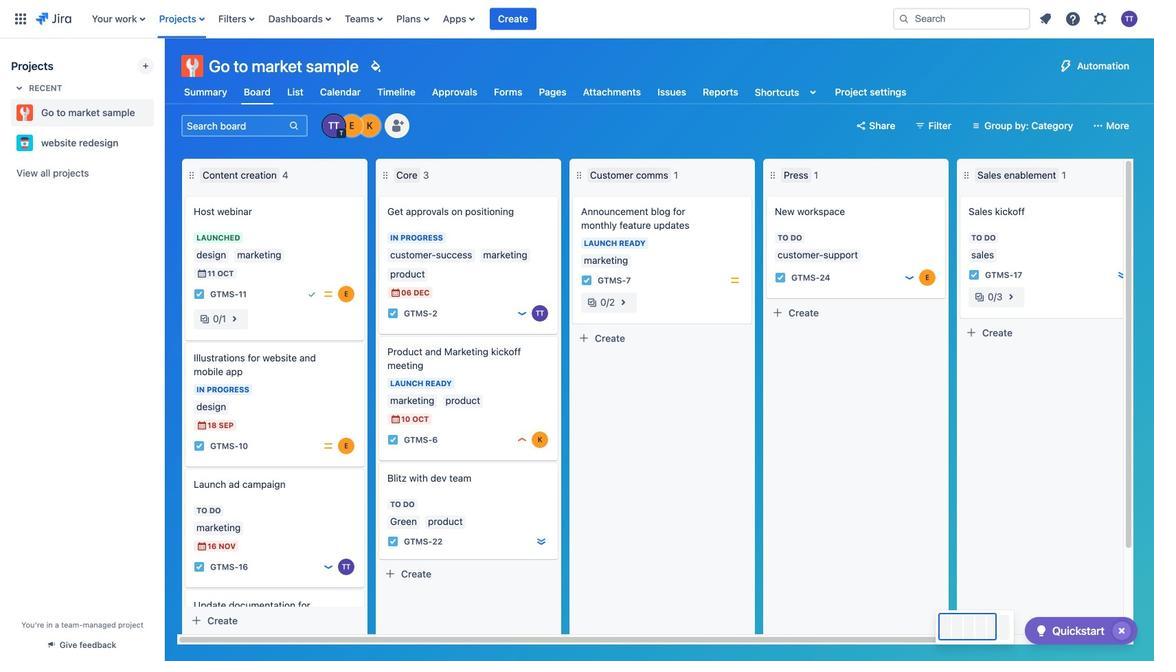 Task type: vqa. For each thing, say whether or not it's contained in the screenshot.
don't
no



Task type: locate. For each thing, give the bounding box(es) containing it.
1 vertical spatial terry turtle image
[[338, 559, 355, 575]]

1 horizontal spatial lowest image
[[1118, 269, 1129, 280]]

None search field
[[893, 8, 1031, 30]]

show subtasks image
[[226, 311, 243, 327]]

terry turtle image for low image
[[338, 559, 355, 575]]

notifications image
[[1038, 11, 1054, 27]]

add people image
[[389, 118, 405, 134]]

list
[[85, 0, 882, 38], [1034, 7, 1146, 31]]

task image down due date: 18 september 2023 icon
[[194, 441, 205, 452]]

0 horizontal spatial lowest image
[[536, 536, 547, 547]]

2 create image from the top
[[371, 327, 388, 344]]

set project background image
[[367, 58, 384, 74]]

due date: 11 october 2023 image
[[197, 268, 208, 279], [197, 268, 208, 279]]

create image
[[177, 187, 194, 203], [565, 187, 581, 203], [759, 187, 775, 203], [953, 187, 969, 203], [371, 454, 388, 470]]

task image
[[969, 269, 980, 280], [775, 272, 786, 283], [581, 275, 592, 286], [194, 289, 205, 300], [388, 308, 399, 319], [388, 536, 399, 547], [194, 562, 205, 572]]

high image
[[517, 434, 528, 445]]

due date: 18 september 2023 image
[[197, 420, 208, 431]]

due date: 10 october 2023 image
[[390, 414, 401, 425]]

eloisefrancis23 image
[[920, 269, 936, 286], [338, 438, 355, 454]]

help image
[[1065, 11, 1082, 27]]

1 vertical spatial eloisefrancis23 image
[[338, 438, 355, 454]]

1 vertical spatial create image
[[371, 327, 388, 344]]

0 vertical spatial lowest image
[[1118, 269, 1129, 280]]

0 vertical spatial medium image
[[730, 275, 741, 286]]

create image for customer comms element
[[565, 187, 581, 203]]

1 horizontal spatial medium image
[[730, 275, 741, 286]]

0 vertical spatial create image
[[371, 187, 388, 203]]

terry turtle image
[[532, 305, 548, 322], [338, 559, 355, 575]]

1 horizontal spatial low image
[[904, 272, 915, 283]]

your profile and settings image
[[1122, 11, 1138, 27]]

0 vertical spatial terry turtle image
[[532, 305, 548, 322]]

1 horizontal spatial show subtasks image
[[1003, 289, 1020, 305]]

banner
[[0, 0, 1155, 38]]

search image
[[899, 13, 910, 24]]

primary element
[[8, 0, 882, 38]]

Search board text field
[[183, 116, 287, 135]]

press element
[[781, 168, 812, 183]]

due date: 16 november 2023 image
[[197, 541, 208, 552]]

tab list
[[173, 80, 918, 104]]

0 horizontal spatial list
[[85, 0, 882, 38]]

0 horizontal spatial task image
[[194, 441, 205, 452]]

1 horizontal spatial task image
[[388, 434, 399, 445]]

0 vertical spatial low image
[[904, 272, 915, 283]]

0 horizontal spatial medium image
[[323, 441, 334, 452]]

1 create image from the top
[[371, 187, 388, 203]]

create image
[[371, 187, 388, 203], [371, 327, 388, 344]]

low image
[[904, 272, 915, 283], [517, 308, 528, 319]]

check image
[[1034, 623, 1050, 639]]

task image
[[388, 434, 399, 445], [194, 441, 205, 452]]

show subtasks image for create image associated with customer comms element
[[615, 294, 632, 311]]

0 horizontal spatial show subtasks image
[[615, 294, 632, 311]]

show subtasks image
[[1003, 289, 1020, 305], [615, 294, 632, 311]]

list item
[[490, 0, 537, 38]]

show subtasks image for sales enablement element create image
[[1003, 289, 1020, 305]]

kendallparks02 image
[[532, 432, 548, 448]]

1 horizontal spatial eloisefrancis23 image
[[920, 269, 936, 286]]

0 horizontal spatial low image
[[517, 308, 528, 319]]

lowest image
[[1118, 269, 1129, 280], [536, 536, 547, 547]]

terry turtle image for bottom low icon
[[532, 305, 548, 322]]

0 horizontal spatial terry turtle image
[[338, 559, 355, 575]]

eloisefrancis23 image
[[338, 286, 355, 302]]

0 vertical spatial eloisefrancis23 image
[[920, 269, 936, 286]]

medium image
[[730, 275, 741, 286], [323, 441, 334, 452]]

0 horizontal spatial eloisefrancis23 image
[[338, 438, 355, 454]]

Search field
[[893, 8, 1031, 30]]

1 vertical spatial lowest image
[[536, 536, 547, 547]]

task image down due date: 10 october 2023 image
[[388, 434, 399, 445]]

create image for due date: 06 december 2023 image
[[371, 187, 388, 203]]

1 horizontal spatial terry turtle image
[[532, 305, 548, 322]]

sales enablement element
[[975, 168, 1059, 183]]

jira image
[[36, 11, 71, 27], [36, 11, 71, 27]]

done image
[[307, 289, 318, 300], [307, 289, 318, 300]]

customer comms element
[[588, 168, 671, 183]]



Task type: describe. For each thing, give the bounding box(es) containing it.
1 vertical spatial low image
[[517, 308, 528, 319]]

sidebar navigation image
[[150, 55, 180, 82]]

appswitcher icon image
[[12, 11, 29, 27]]

1 vertical spatial medium image
[[323, 441, 334, 452]]

create image for due date: 10 october 2023 icon
[[371, 327, 388, 344]]

core element
[[394, 168, 420, 183]]

add to starred image
[[150, 104, 166, 121]]

collapse recent projects image
[[11, 80, 27, 96]]

due date: 18 september 2023 image
[[197, 420, 208, 431]]

automation image
[[1058, 58, 1075, 74]]

due date: 06 december 2023 image
[[390, 287, 401, 298]]

task image for due date: 18 september 2023 icon
[[194, 441, 205, 452]]

due date: 06 december 2023 image
[[390, 287, 401, 298]]

due date: 10 october 2023 image
[[390, 414, 401, 425]]

settings image
[[1093, 11, 1109, 27]]

low image
[[323, 562, 334, 572]]

eloisefrancis23 image for the bottommost medium icon
[[338, 438, 355, 454]]

create project image
[[140, 60, 151, 71]]

collapse image
[[1118, 167, 1135, 184]]

content creation element
[[200, 168, 280, 183]]

due date: 16 november 2023 image
[[197, 541, 208, 552]]

task image for due date: 10 october 2023 icon
[[388, 434, 399, 445]]

1 horizontal spatial list
[[1034, 7, 1146, 31]]

eloisefrancis23 image for low icon to the top
[[920, 269, 936, 286]]

create image for sales enablement element
[[953, 187, 969, 203]]

medium image
[[323, 289, 334, 300]]

add to starred image
[[150, 135, 166, 151]]

create image for press element
[[759, 187, 775, 203]]

dismiss quickstart image
[[1111, 620, 1133, 642]]



